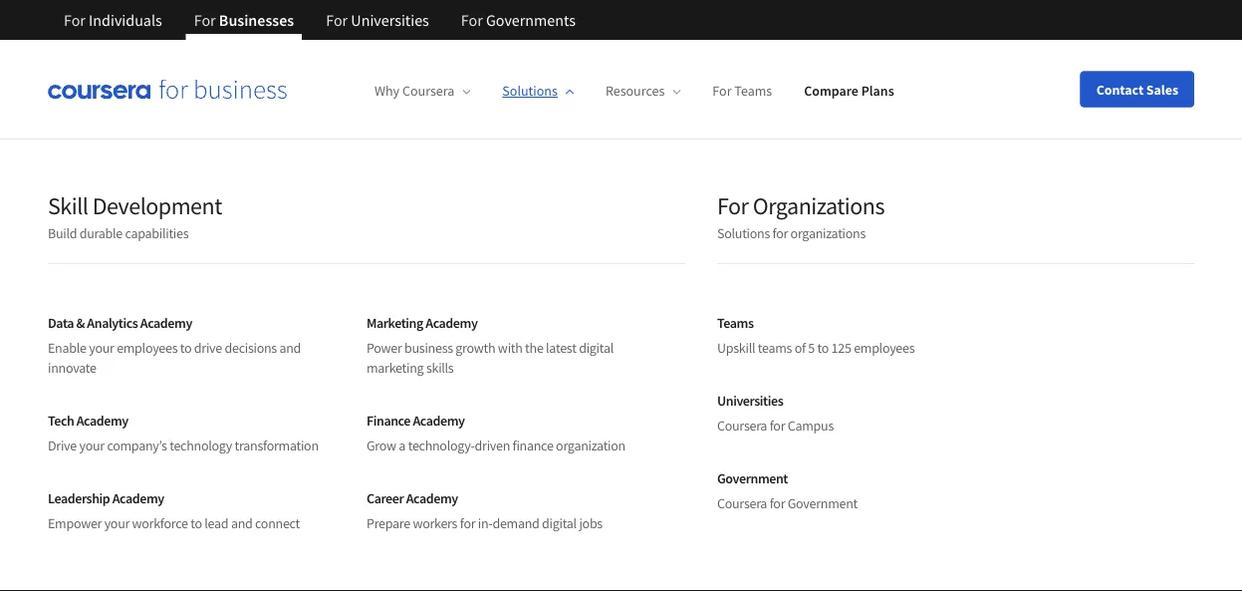 Task type: describe. For each thing, give the bounding box(es) containing it.
solutions inside for organizations solutions for organizations
[[718, 224, 771, 242]]

power
[[367, 339, 402, 357]]

organizations
[[791, 224, 866, 242]]

for inside government coursera for government
[[770, 494, 786, 512]]

teams
[[758, 339, 793, 357]]

drive
[[194, 339, 222, 357]]

0 horizontal spatial solutions
[[503, 82, 558, 100]]

governments
[[486, 10, 576, 30]]

to for teams upskill teams of 5 to 125 employees
[[818, 339, 829, 357]]

workforce
[[132, 514, 188, 532]]

drive
[[48, 437, 77, 455]]

solutions link
[[503, 82, 574, 100]]

grow
[[367, 437, 397, 455]]

businesses
[[219, 10, 294, 30]]

frequently
[[364, 131, 568, 187]]

compare
[[805, 82, 859, 100]]

government coursera for government
[[718, 469, 858, 512]]

the
[[525, 339, 544, 357]]

0 vertical spatial government
[[718, 469, 788, 487]]

contact sales button
[[1081, 71, 1195, 107]]

coursera for why coursera
[[403, 82, 455, 100]]

digital inside career academy prepare workers for in-demand digital jobs
[[542, 514, 577, 532]]

of
[[795, 339, 806, 357]]

&
[[76, 313, 85, 331]]

a
[[399, 437, 406, 455]]

why
[[375, 82, 400, 100]]

teams inside teams upskill teams of 5 to 125 employees
[[718, 313, 754, 331]]

tech academy drive your company's technology transformation
[[48, 411, 319, 455]]

contact
[[1097, 80, 1144, 98]]

and inside data & analytics academy enable your employees to drive decisions and innovate
[[280, 339, 301, 357]]

jobs
[[580, 514, 603, 532]]

universities inside banner navigation
[[351, 10, 429, 30]]

125
[[832, 339, 852, 357]]

technology-
[[408, 437, 475, 455]]

innovate
[[48, 359, 96, 377]]

business
[[405, 339, 453, 357]]

for inside career academy prepare workers for in-demand digital jobs
[[460, 514, 476, 532]]

upskill
[[718, 339, 756, 357]]

resources
[[606, 82, 665, 100]]

for inside universities coursera for campus
[[770, 417, 786, 435]]

coursera for business image
[[48, 79, 287, 99]]

tech
[[48, 411, 74, 429]]

for businesses
[[194, 10, 294, 30]]

for inside for organizations solutions for organizations
[[773, 224, 789, 242]]

academy for career academy prepare workers for in-demand digital jobs
[[406, 489, 458, 507]]

finance
[[367, 411, 411, 429]]

skill
[[48, 190, 88, 220]]

for universities
[[326, 10, 429, 30]]

for for universities
[[326, 10, 348, 30]]

contact sales
[[1097, 80, 1179, 98]]

and inside leadership academy empower your workforce to lead and connect
[[231, 514, 253, 532]]

for for teams
[[713, 82, 732, 100]]

leadership academy empower your workforce to lead and connect
[[48, 489, 300, 532]]

for for organizations
[[718, 190, 749, 220]]

campus
[[788, 417, 834, 435]]

to for leadership academy empower your workforce to lead and connect
[[191, 514, 202, 532]]

development
[[92, 190, 222, 220]]

company's
[[107, 437, 167, 455]]

academy for leadership academy empower your workforce to lead and connect
[[112, 489, 164, 507]]

technology
[[170, 437, 232, 455]]

academy for marketing academy power business growth with the latest digital marketing skills
[[426, 313, 478, 331]]

why coursera link
[[375, 82, 471, 100]]

5
[[809, 339, 815, 357]]

driven
[[475, 437, 510, 455]]

career academy prepare workers for in-demand digital jobs
[[367, 489, 603, 532]]



Task type: locate. For each thing, give the bounding box(es) containing it.
marketing academy power business growth with the latest digital marketing skills
[[367, 313, 614, 377]]

academy for finance academy grow a technology-driven finance organization
[[413, 411, 465, 429]]

for down organizations
[[773, 224, 789, 242]]

your for tech
[[79, 437, 105, 455]]

for left 'campus'
[[770, 417, 786, 435]]

finance
[[513, 437, 554, 455]]

digital right latest
[[579, 339, 614, 357]]

marketing
[[367, 359, 424, 377]]

for right the resources link
[[713, 82, 732, 100]]

for left governments
[[461, 10, 483, 30]]

government
[[718, 469, 788, 487], [788, 494, 858, 512]]

for for businesses
[[194, 10, 216, 30]]

for down questions
[[718, 190, 749, 220]]

empower
[[48, 514, 102, 532]]

for individuals
[[64, 10, 162, 30]]

and
[[280, 339, 301, 357], [231, 514, 253, 532]]

demand
[[493, 514, 540, 532]]

banner navigation
[[48, 0, 592, 40]]

2 vertical spatial coursera
[[718, 494, 768, 512]]

asked
[[577, 131, 687, 187]]

latest
[[546, 339, 577, 357]]

transformation
[[235, 437, 319, 455]]

coursera for government coursera for government
[[718, 494, 768, 512]]

for teams link
[[713, 82, 773, 100]]

to left lead
[[191, 514, 202, 532]]

0 horizontal spatial and
[[231, 514, 253, 532]]

for governments
[[461, 10, 576, 30]]

to inside teams upskill teams of 5 to 125 employees
[[818, 339, 829, 357]]

employees inside teams upskill teams of 5 to 125 employees
[[854, 339, 915, 357]]

1 vertical spatial coursera
[[718, 417, 768, 435]]

0 horizontal spatial digital
[[542, 514, 577, 532]]

for inside for organizations solutions for organizations
[[718, 190, 749, 220]]

to inside leadership academy empower your workforce to lead and connect
[[191, 514, 202, 532]]

solutions down governments
[[503, 82, 558, 100]]

teams upskill teams of 5 to 125 employees
[[718, 313, 915, 357]]

build
[[48, 224, 77, 242]]

in-
[[478, 514, 493, 532]]

0 vertical spatial solutions
[[503, 82, 558, 100]]

finance academy grow a technology-driven finance organization
[[367, 411, 626, 455]]

for left businesses
[[194, 10, 216, 30]]

1 employees from the left
[[117, 339, 178, 357]]

career
[[367, 489, 404, 507]]

1 horizontal spatial digital
[[579, 339, 614, 357]]

employees inside data & analytics academy enable your employees to drive decisions and innovate
[[117, 339, 178, 357]]

universities down upskill
[[718, 391, 784, 409]]

to inside data & analytics academy enable your employees to drive decisions and innovate
[[180, 339, 192, 357]]

government down 'campus'
[[788, 494, 858, 512]]

coursera right why
[[403, 82, 455, 100]]

frequently asked questions
[[364, 131, 879, 187]]

compare plans
[[805, 82, 895, 100]]

academy right analytics
[[140, 313, 192, 331]]

1 horizontal spatial employees
[[854, 339, 915, 357]]

your down analytics
[[89, 339, 114, 357]]

for for governments
[[461, 10, 483, 30]]

2 employees from the left
[[854, 339, 915, 357]]

coursera
[[403, 82, 455, 100], [718, 417, 768, 435], [718, 494, 768, 512]]

and right decisions
[[280, 339, 301, 357]]

employees down analytics
[[117, 339, 178, 357]]

universities inside universities coursera for campus
[[718, 391, 784, 409]]

academy
[[140, 313, 192, 331], [426, 313, 478, 331], [76, 411, 128, 429], [413, 411, 465, 429], [112, 489, 164, 507], [406, 489, 458, 507]]

your for leadership
[[104, 514, 130, 532]]

coursera inside government coursera for government
[[718, 494, 768, 512]]

to left the drive
[[180, 339, 192, 357]]

your
[[89, 339, 114, 357], [79, 437, 105, 455], [104, 514, 130, 532]]

your right empower
[[104, 514, 130, 532]]

coursera inside universities coursera for campus
[[718, 417, 768, 435]]

1 vertical spatial teams
[[718, 313, 754, 331]]

teams up questions
[[735, 82, 773, 100]]

1 vertical spatial solutions
[[718, 224, 771, 242]]

coursera for universities coursera for campus
[[718, 417, 768, 435]]

growth
[[456, 339, 496, 357]]

1 vertical spatial your
[[79, 437, 105, 455]]

1 vertical spatial universities
[[718, 391, 784, 409]]

academy inside tech academy drive your company's technology transformation
[[76, 411, 128, 429]]

for
[[773, 224, 789, 242], [770, 417, 786, 435], [770, 494, 786, 512], [460, 514, 476, 532]]

1 vertical spatial digital
[[542, 514, 577, 532]]

academy for tech academy drive your company's technology transformation
[[76, 411, 128, 429]]

individuals
[[89, 10, 162, 30]]

academy inside career academy prepare workers for in-demand digital jobs
[[406, 489, 458, 507]]

workers
[[413, 514, 458, 532]]

1 horizontal spatial solutions
[[718, 224, 771, 242]]

academy up technology-
[[413, 411, 465, 429]]

universities coursera for campus
[[718, 391, 834, 435]]

for left in-
[[460, 514, 476, 532]]

decisions
[[225, 339, 277, 357]]

sales
[[1147, 80, 1179, 98]]

with
[[498, 339, 523, 357]]

academy up workers at the left bottom
[[406, 489, 458, 507]]

for
[[64, 10, 86, 30], [194, 10, 216, 30], [326, 10, 348, 30], [461, 10, 483, 30], [713, 82, 732, 100], [718, 190, 749, 220]]

plans
[[862, 82, 895, 100]]

0 vertical spatial digital
[[579, 339, 614, 357]]

compare plans link
[[805, 82, 895, 100]]

skills
[[427, 359, 454, 377]]

employees
[[117, 339, 178, 357], [854, 339, 915, 357]]

for organizations solutions for organizations
[[718, 190, 885, 242]]

academy up workforce on the left of page
[[112, 489, 164, 507]]

analytics
[[87, 313, 138, 331]]

enable
[[48, 339, 86, 357]]

resources link
[[606, 82, 681, 100]]

for right businesses
[[326, 10, 348, 30]]

0 vertical spatial coursera
[[403, 82, 455, 100]]

organizations
[[753, 190, 885, 220]]

1 vertical spatial government
[[788, 494, 858, 512]]

digital inside marketing academy power business growth with the latest digital marketing skills
[[579, 339, 614, 357]]

solutions
[[503, 82, 558, 100], [718, 224, 771, 242]]

0 vertical spatial your
[[89, 339, 114, 357]]

questions
[[695, 131, 879, 187]]

to
[[180, 339, 192, 357], [818, 339, 829, 357], [191, 514, 202, 532]]

0 vertical spatial universities
[[351, 10, 429, 30]]

employees right 125
[[854, 339, 915, 357]]

universities
[[351, 10, 429, 30], [718, 391, 784, 409]]

your inside leadership academy empower your workforce to lead and connect
[[104, 514, 130, 532]]

academy right tech
[[76, 411, 128, 429]]

academy inside finance academy grow a technology-driven finance organization
[[413, 411, 465, 429]]

0 horizontal spatial employees
[[117, 339, 178, 357]]

2 vertical spatial your
[[104, 514, 130, 532]]

your inside data & analytics academy enable your employees to drive decisions and innovate
[[89, 339, 114, 357]]

marketing
[[367, 313, 424, 331]]

your right drive
[[79, 437, 105, 455]]

coursera left 'campus'
[[718, 417, 768, 435]]

capabilities
[[125, 224, 189, 242]]

skill development build durable capabilities
[[48, 190, 222, 242]]

0 horizontal spatial universities
[[351, 10, 429, 30]]

academy inside leadership academy empower your workforce to lead and connect
[[112, 489, 164, 507]]

teams
[[735, 82, 773, 100], [718, 313, 754, 331]]

durable
[[79, 224, 123, 242]]

1 horizontal spatial universities
[[718, 391, 784, 409]]

0 vertical spatial and
[[280, 339, 301, 357]]

organization
[[556, 437, 626, 455]]

leadership
[[48, 489, 110, 507]]

academy up business on the left bottom
[[426, 313, 478, 331]]

0 vertical spatial teams
[[735, 82, 773, 100]]

digital left jobs
[[542, 514, 577, 532]]

academy inside marketing academy power business growth with the latest digital marketing skills
[[426, 313, 478, 331]]

to right 5
[[818, 339, 829, 357]]

prepare
[[367, 514, 411, 532]]

universities up why
[[351, 10, 429, 30]]

solutions down organizations
[[718, 224, 771, 242]]

why coursera
[[375, 82, 455, 100]]

your inside tech academy drive your company's technology transformation
[[79, 437, 105, 455]]

and right lead
[[231, 514, 253, 532]]

1 horizontal spatial and
[[280, 339, 301, 357]]

lead
[[205, 514, 229, 532]]

academy inside data & analytics academy enable your employees to drive decisions and innovate
[[140, 313, 192, 331]]

1 vertical spatial and
[[231, 514, 253, 532]]

data
[[48, 313, 74, 331]]

data & analytics academy enable your employees to drive decisions and innovate
[[48, 313, 301, 377]]

for teams
[[713, 82, 773, 100]]

digital
[[579, 339, 614, 357], [542, 514, 577, 532]]

coursera down universities coursera for campus
[[718, 494, 768, 512]]

connect
[[255, 514, 300, 532]]

for left individuals
[[64, 10, 86, 30]]

teams up upskill
[[718, 313, 754, 331]]

government down universities coursera for campus
[[718, 469, 788, 487]]

for down universities coursera for campus
[[770, 494, 786, 512]]

for for individuals
[[64, 10, 86, 30]]



Task type: vqa. For each thing, say whether or not it's contained in the screenshot.
Deeplearning.Ai at the bottom right of the page
no



